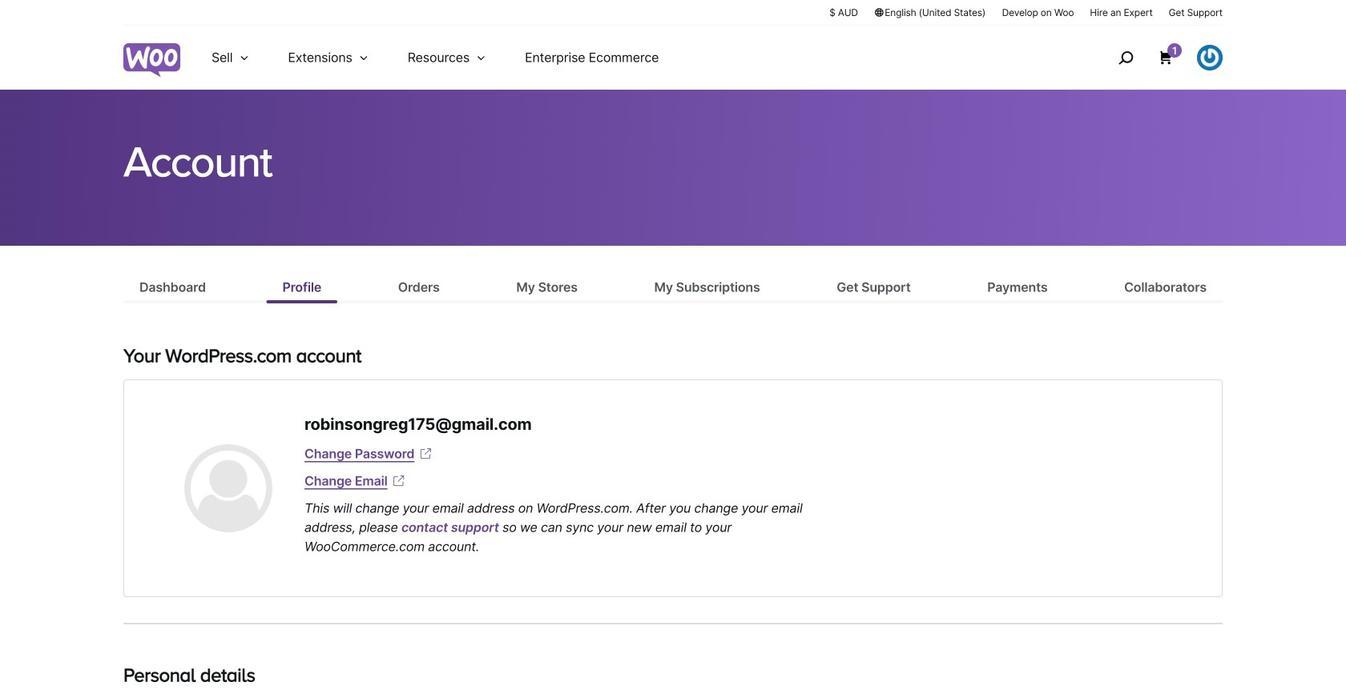 Task type: locate. For each thing, give the bounding box(es) containing it.
external link image
[[418, 446, 434, 462]]

gravatar image image
[[184, 445, 272, 533]]

open account menu image
[[1197, 45, 1223, 71]]

external link image
[[391, 474, 407, 490]]



Task type: describe. For each thing, give the bounding box(es) containing it.
service navigation menu element
[[1084, 32, 1223, 84]]

search image
[[1113, 45, 1139, 71]]



Task type: vqa. For each thing, say whether or not it's contained in the screenshot.
the Service navigation menu element
yes



